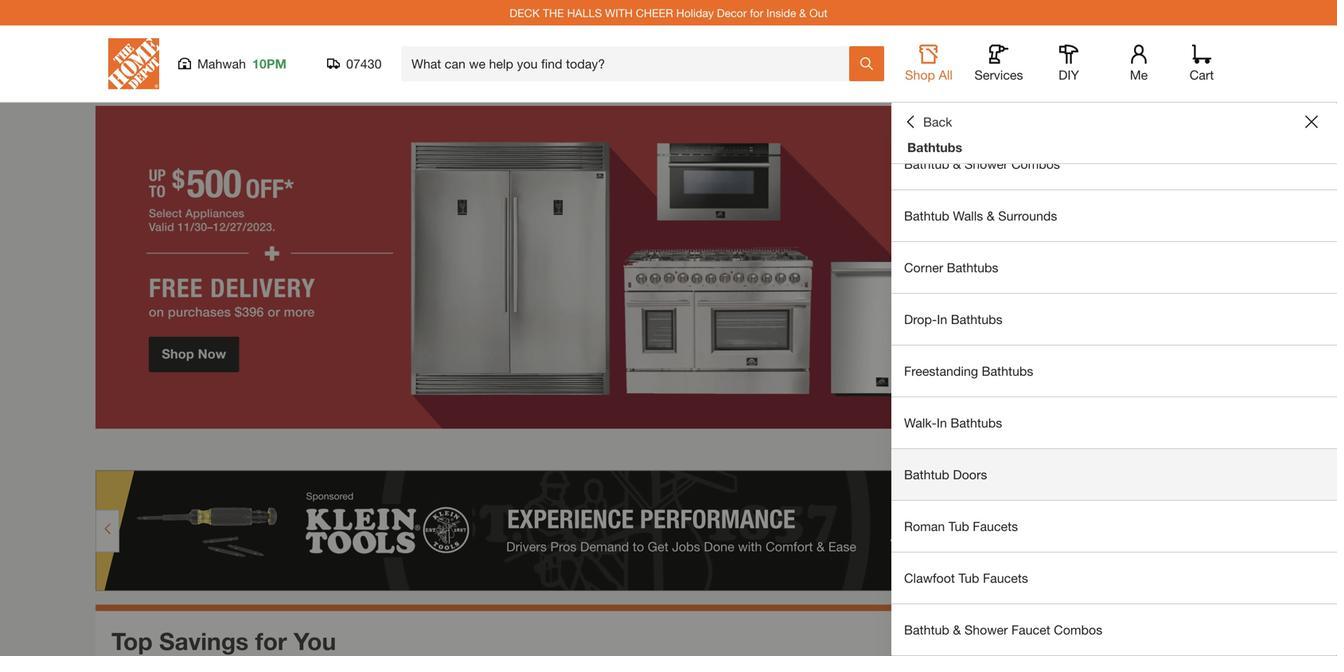 Task type: locate. For each thing, give the bounding box(es) containing it.
tub inside "link"
[[949, 519, 970, 534]]

4
[[1180, 441, 1188, 458]]

me button
[[1114, 45, 1165, 83]]

freestanding bathtubs link
[[892, 346, 1338, 397]]

shower up bathtub walls & surrounds
[[965, 156, 1008, 172]]

for
[[750, 6, 764, 19], [255, 627, 287, 655]]

feedback link image
[[1316, 269, 1338, 355]]

tub
[[949, 519, 970, 534], [959, 571, 980, 586]]

1 horizontal spatial for
[[750, 6, 764, 19]]

diy
[[1059, 67, 1080, 82]]

0 vertical spatial tub
[[949, 519, 970, 534]]

2 shower from the top
[[965, 622, 1008, 637]]

bathtub & shower faucet combos
[[905, 622, 1103, 637]]

bathtubs
[[947, 105, 998, 120], [908, 140, 963, 155], [947, 260, 999, 275], [951, 312, 1003, 327], [982, 364, 1034, 379], [951, 415, 1003, 430]]

in down the freestanding
[[937, 415, 948, 430]]

combos up surrounds
[[1012, 156, 1061, 172]]

image for  30nov2023-hp-bau-mw44-45-hero4-appliances image
[[96, 106, 1242, 429]]

0 vertical spatial shower
[[965, 156, 1008, 172]]

with
[[605, 6, 633, 19]]

in
[[937, 312, 948, 327], [937, 415, 948, 430]]

faucets
[[973, 519, 1019, 534], [983, 571, 1029, 586]]

shower left faucet
[[965, 622, 1008, 637]]

alcove bathtubs
[[905, 105, 998, 120]]

in inside walk-in bathtubs link
[[937, 415, 948, 430]]

deck the halls with cheer holiday decor for inside & out link
[[510, 6, 828, 19]]

bathtub down clawfoot
[[905, 622, 950, 637]]

diy button
[[1044, 45, 1095, 83]]

& right walls
[[987, 208, 995, 223]]

shop all
[[905, 67, 953, 82]]

faucets down doors
[[973, 519, 1019, 534]]

bathtub walls & surrounds
[[905, 208, 1058, 223]]

clawfoot tub faucets link
[[892, 553, 1338, 604]]

bathtubs up freestanding bathtubs
[[951, 312, 1003, 327]]

deck
[[510, 6, 540, 19]]

07430
[[346, 56, 382, 71]]

0 vertical spatial in
[[937, 312, 948, 327]]

combos
[[1012, 156, 1061, 172], [1054, 622, 1103, 637]]

all
[[939, 67, 953, 82]]

0 vertical spatial for
[[750, 6, 764, 19]]

for left inside
[[750, 6, 764, 19]]

walk-in bathtubs
[[905, 415, 1003, 430]]

bathtub doors
[[905, 467, 988, 482]]

& inside bathtub walls & surrounds link
[[987, 208, 995, 223]]

bathtub
[[905, 156, 950, 172], [905, 208, 950, 223], [905, 467, 950, 482], [905, 622, 950, 637]]

decor
[[717, 6, 747, 19]]

faucets for roman tub faucets
[[973, 519, 1019, 534]]

/
[[1188, 441, 1193, 458]]

bathtub & shower combos
[[905, 156, 1061, 172]]

1 bathtub from the top
[[905, 156, 950, 172]]

bathtubs right corner
[[947, 260, 999, 275]]

alcove bathtubs link
[[892, 87, 1338, 138]]

the home depot logo image
[[108, 38, 159, 89]]

walk-
[[905, 415, 937, 430]]

&
[[800, 6, 807, 19], [953, 156, 961, 172], [987, 208, 995, 223], [953, 622, 961, 637]]

holiday
[[677, 6, 714, 19]]

3 bathtub from the top
[[905, 467, 950, 482]]

walk-in bathtubs link
[[892, 397, 1338, 448]]

back button
[[905, 114, 953, 130]]

& down alcove bathtubs
[[953, 156, 961, 172]]

2 bathtub from the top
[[905, 208, 950, 223]]

walls
[[953, 208, 984, 223]]

faucets up bathtub & shower faucet combos
[[983, 571, 1029, 586]]

cart link
[[1185, 45, 1220, 83]]

tub right roman
[[949, 519, 970, 534]]

1 vertical spatial faucets
[[983, 571, 1029, 586]]

freestanding
[[905, 364, 979, 379]]

surrounds
[[999, 208, 1058, 223]]

services
[[975, 67, 1024, 82]]

for left you
[[255, 627, 287, 655]]

inside
[[767, 6, 797, 19]]

1 vertical spatial shower
[[965, 622, 1008, 637]]

bathtubs down back
[[908, 140, 963, 155]]

the
[[543, 6, 564, 19]]

07430 button
[[327, 56, 382, 72]]

out
[[810, 6, 828, 19]]

4 / 5
[[1180, 441, 1201, 458]]

1 vertical spatial for
[[255, 627, 287, 655]]

& down 'clawfoot tub faucets'
[[953, 622, 961, 637]]

drop-in bathtubs
[[905, 312, 1003, 327]]

faucets inside "link"
[[973, 519, 1019, 534]]

1 vertical spatial in
[[937, 415, 948, 430]]

shower
[[965, 156, 1008, 172], [965, 622, 1008, 637]]

1 shower from the top
[[965, 156, 1008, 172]]

bathtub down back button
[[905, 156, 950, 172]]

deck the halls with cheer holiday decor for inside & out
[[510, 6, 828, 19]]

What can we help you find today? search field
[[412, 47, 849, 80]]

freestanding bathtubs
[[905, 364, 1034, 379]]

bathtub for bathtub doors
[[905, 467, 950, 482]]

in up the freestanding
[[937, 312, 948, 327]]

4 bathtub from the top
[[905, 622, 950, 637]]

roman
[[905, 519, 945, 534]]

in for drop-
[[937, 312, 948, 327]]

bathtub walls & surrounds link
[[892, 190, 1338, 241]]

mahwah
[[197, 56, 246, 71]]

1 vertical spatial tub
[[959, 571, 980, 586]]

in inside drop-in bathtubs link
[[937, 312, 948, 327]]

combos right faucet
[[1054, 622, 1103, 637]]

tub right clawfoot
[[959, 571, 980, 586]]

5
[[1193, 441, 1201, 458]]

mahwah 10pm
[[197, 56, 287, 71]]

bathtub left doors
[[905, 467, 950, 482]]

0 vertical spatial faucets
[[973, 519, 1019, 534]]

halls
[[567, 6, 602, 19]]

faucet
[[1012, 622, 1051, 637]]

bathtub left walls
[[905, 208, 950, 223]]

services button
[[974, 45, 1025, 83]]



Task type: vqa. For each thing, say whether or not it's contained in the screenshot.
fourth Choose from the right
no



Task type: describe. For each thing, give the bounding box(es) containing it.
previous slide image
[[1153, 443, 1166, 456]]

bathtub for bathtub & shower combos
[[905, 156, 950, 172]]

top savings for you
[[111, 627, 336, 655]]

drop-
[[905, 312, 937, 327]]

roman tub faucets link
[[892, 501, 1338, 552]]

tub for clawfoot
[[959, 571, 980, 586]]

bathtub & shower combos link
[[892, 139, 1338, 190]]

clawfoot
[[905, 571, 956, 586]]

0 horizontal spatial for
[[255, 627, 287, 655]]

bathtubs up doors
[[951, 415, 1003, 430]]

bathtub for bathtub walls & surrounds
[[905, 208, 950, 223]]

cart
[[1190, 67, 1215, 82]]

bathtub for bathtub & shower faucet combos
[[905, 622, 950, 637]]

clawfoot tub faucets
[[905, 571, 1029, 586]]

1 vertical spatial combos
[[1054, 622, 1103, 637]]

bathtubs down all
[[947, 105, 998, 120]]

savings
[[159, 627, 249, 655]]

shop all button
[[904, 45, 955, 83]]

alcove
[[905, 105, 943, 120]]

back
[[924, 114, 953, 129]]

next slide image
[[1215, 443, 1228, 456]]

faucets for clawfoot tub faucets
[[983, 571, 1029, 586]]

drop-in bathtubs link
[[892, 294, 1338, 345]]

10pm
[[252, 56, 287, 71]]

& left out
[[800, 6, 807, 19]]

& inside bathtub & shower combos link
[[953, 156, 961, 172]]

shower for faucet
[[965, 622, 1008, 637]]

doors
[[953, 467, 988, 482]]

corner bathtubs link
[[892, 242, 1338, 293]]

drawer close image
[[1306, 115, 1319, 128]]

tub for roman
[[949, 519, 970, 534]]

& inside bathtub & shower faucet combos link
[[953, 622, 961, 637]]

shower for combos
[[965, 156, 1008, 172]]

shop
[[905, 67, 936, 82]]

0 vertical spatial combos
[[1012, 156, 1061, 172]]

top
[[111, 627, 153, 655]]

cheer
[[636, 6, 674, 19]]

corner
[[905, 260, 944, 275]]

you
[[294, 627, 336, 655]]

me
[[1131, 67, 1148, 82]]

bathtub doors link
[[892, 449, 1338, 500]]

corner bathtubs
[[905, 260, 999, 275]]

bathtubs right the freestanding
[[982, 364, 1034, 379]]

in for walk-
[[937, 415, 948, 430]]

bathtub & shower faucet combos link
[[892, 604, 1338, 655]]

roman tub faucets
[[905, 519, 1019, 534]]



